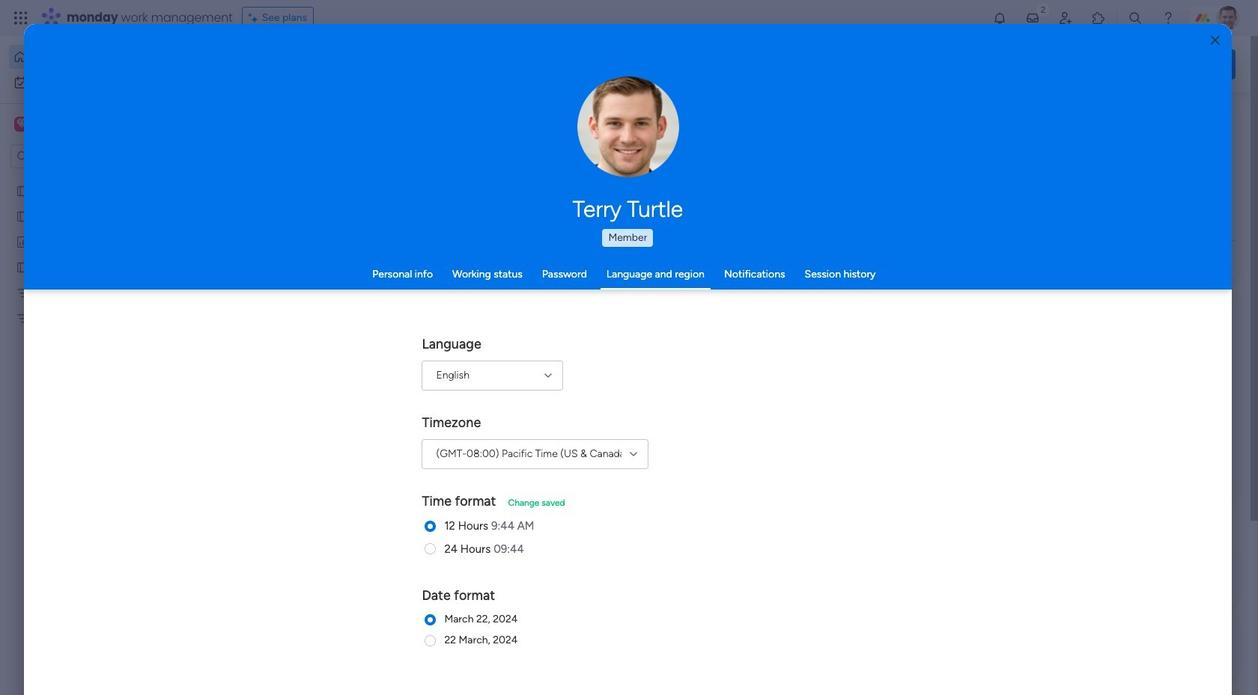 Task type: describe. For each thing, give the bounding box(es) containing it.
0 vertical spatial public board image
[[16, 183, 30, 198]]

dapulse x slim image
[[1213, 109, 1231, 127]]

1 vertical spatial option
[[9, 70, 182, 94]]

Search in workspace field
[[31, 148, 125, 165]]

2 vertical spatial public board image
[[250, 273, 267, 290]]

terry turtle image
[[1216, 6, 1240, 30]]

public dashboard image
[[16, 234, 30, 249]]

select product image
[[13, 10, 28, 25]]

quick search results list box
[[231, 140, 975, 522]]

see plans image
[[248, 10, 262, 26]]

workspace selection element
[[14, 115, 125, 135]]

search everything image
[[1128, 10, 1143, 25]]

monday marketplace image
[[1091, 10, 1106, 25]]

add to favorites image for 2nd component icon from left
[[689, 274, 704, 289]]

0 horizontal spatial public board image
[[16, 260, 30, 274]]

1 component image from the left
[[250, 297, 264, 310]]

public dashboard image
[[740, 273, 756, 290]]

2 vertical spatial option
[[0, 177, 191, 180]]

0 vertical spatial option
[[9, 45, 182, 69]]

2 image
[[1036, 1, 1050, 18]]

getting started element
[[1011, 546, 1236, 606]]

help image
[[1161, 10, 1176, 25]]

component image
[[740, 297, 753, 310]]

update feed image
[[1025, 10, 1040, 25]]



Task type: locate. For each thing, give the bounding box(es) containing it.
2 component image from the left
[[495, 297, 508, 310]]

0 horizontal spatial component image
[[250, 297, 264, 310]]

2 add to favorites image from the left
[[934, 274, 949, 289]]

add to favorites image
[[689, 274, 704, 289], [934, 274, 949, 289]]

1 horizontal spatial public board image
[[495, 273, 511, 290]]

option
[[9, 45, 182, 69], [9, 70, 182, 94], [0, 177, 191, 180]]

0 horizontal spatial add to favorites image
[[689, 274, 704, 289]]

add to favorites image
[[444, 457, 459, 472]]

2 workspace image from the left
[[17, 116, 27, 133]]

list box
[[0, 175, 191, 533]]

notifications image
[[992, 10, 1007, 25]]

help center element
[[1011, 618, 1236, 678]]

public board image down public dashboard icon
[[16, 260, 30, 274]]

invite members image
[[1058, 10, 1073, 25]]

public board image
[[16, 260, 30, 274], [495, 273, 511, 290]]

public board image right remove from favorites image
[[495, 273, 511, 290]]

remove from favorites image
[[444, 274, 459, 289]]

1 vertical spatial public board image
[[16, 209, 30, 223]]

workspace image
[[14, 116, 29, 133], [17, 116, 27, 133]]

1 add to favorites image from the left
[[689, 274, 704, 289]]

1 workspace image from the left
[[14, 116, 29, 133]]

component image
[[250, 297, 264, 310], [495, 297, 508, 310]]

1 horizontal spatial component image
[[495, 297, 508, 310]]

close image
[[1211, 35, 1220, 46]]

add to favorites image for component image
[[934, 274, 949, 289]]

public board image
[[16, 183, 30, 198], [16, 209, 30, 223], [250, 273, 267, 290]]

1 horizontal spatial add to favorites image
[[934, 274, 949, 289]]



Task type: vqa. For each thing, say whether or not it's contained in the screenshot.
Terry Turtle image
yes



